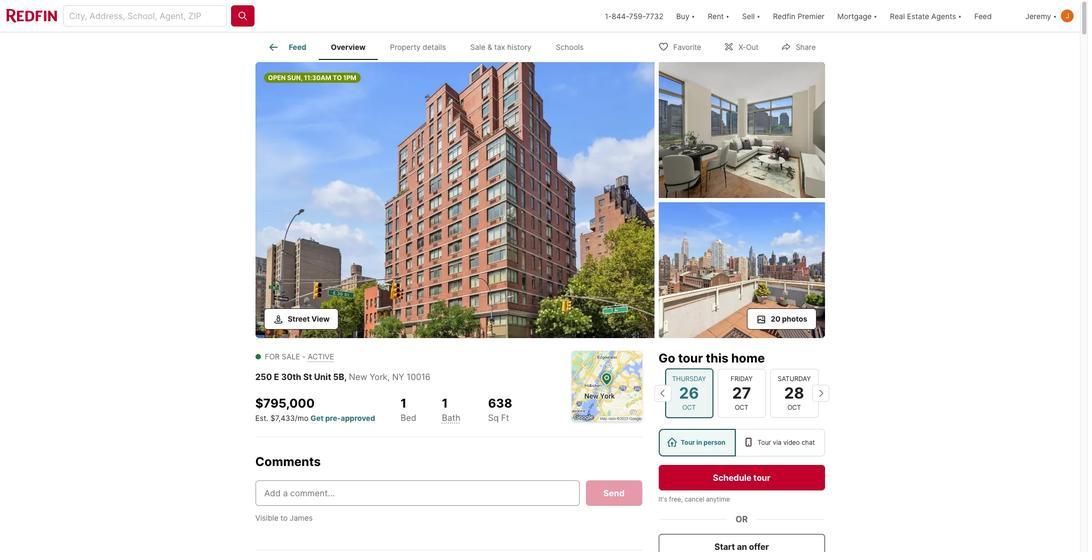 Task type: vqa. For each thing, say whether or not it's contained in the screenshot.
ACTIVE
yes



Task type: describe. For each thing, give the bounding box(es) containing it.
x-
[[739, 42, 746, 51]]

tax
[[495, 43, 505, 52]]

30th
[[281, 372, 301, 383]]

sell
[[743, 11, 755, 20]]

mortgage ▾ button
[[838, 0, 878, 32]]

tour for schedule
[[754, 473, 771, 484]]

buy ▾
[[677, 11, 695, 20]]

real
[[890, 11, 905, 20]]

759-
[[629, 11, 646, 20]]

free,
[[669, 496, 683, 504]]

go
[[659, 351, 676, 366]]

open
[[268, 74, 286, 82]]

overview
[[331, 43, 366, 52]]

1 bath
[[442, 397, 461, 424]]

view
[[312, 315, 330, 324]]

buy
[[677, 11, 690, 20]]

home
[[732, 351, 765, 366]]

open sun, 11:30am to 1pm link
[[255, 62, 655, 341]]

or
[[736, 515, 748, 525]]

x-out button
[[715, 35, 768, 57]]

active link
[[308, 352, 334, 361]]

/mo
[[295, 414, 309, 423]]

▾ for jeremy ▾
[[1054, 11, 1057, 20]]

tour for tour via video chat
[[758, 439, 772, 447]]

$795,000 est. $7,433 /mo get pre-approved
[[255, 397, 375, 423]]

mortgage
[[838, 11, 872, 20]]

estate
[[908, 11, 930, 20]]

favorite button
[[650, 35, 711, 57]]

tour via video chat option
[[736, 430, 825, 457]]

get
[[311, 414, 324, 423]]

to
[[281, 514, 288, 523]]

oct for 26
[[683, 404, 696, 412]]

pre-
[[325, 414, 341, 423]]

map entry image
[[572, 351, 642, 422]]

friday
[[731, 375, 753, 383]]

▾ for mortgage ▾
[[874, 11, 878, 20]]

27
[[733, 384, 752, 403]]

st
[[303, 372, 312, 383]]

City, Address, School, Agent, ZIP search field
[[63, 5, 227, 27]]

1-844-759-7732 link
[[605, 11, 664, 20]]

1 for 1 bed
[[401, 397, 407, 411]]

person
[[704, 439, 726, 447]]

20
[[771, 315, 781, 324]]

real estate agents ▾ link
[[890, 0, 962, 32]]

1 for 1 bath
[[442, 397, 448, 411]]

property details
[[390, 43, 446, 52]]

250 e 30th st unit 5b , new york , ny 10016
[[255, 372, 431, 383]]

oct for 28
[[788, 404, 802, 412]]

for sale - active
[[265, 352, 334, 361]]

share button
[[772, 35, 825, 57]]

sale
[[282, 352, 300, 361]]

rent ▾ button
[[708, 0, 730, 32]]

history
[[508, 43, 532, 52]]

bath link
[[442, 413, 461, 424]]

est.
[[255, 414, 269, 423]]

feed inside button
[[975, 11, 992, 20]]

thursday 26 oct
[[672, 375, 707, 412]]

mortgage ▾ button
[[831, 0, 884, 32]]

user photo image
[[1062, 10, 1074, 22]]

previous image
[[655, 385, 672, 402]]

property
[[390, 43, 421, 52]]

street view button
[[264, 309, 339, 330]]

tour for tour in person
[[681, 439, 695, 447]]

20 photos button
[[747, 309, 817, 330]]

submit search image
[[238, 11, 248, 21]]

jeremy ▾
[[1026, 11, 1057, 20]]

agents
[[932, 11, 957, 20]]

for
[[265, 352, 280, 361]]

sale & tax history
[[471, 43, 532, 52]]

▾ inside real estate agents ▾ link
[[959, 11, 962, 20]]

sell ▾ button
[[743, 0, 761, 32]]

list box containing tour in person
[[659, 430, 825, 457]]

sale
[[471, 43, 486, 52]]

638 sq ft
[[488, 397, 513, 424]]

send
[[604, 488, 625, 499]]

20 photos
[[771, 315, 808, 324]]

1 , from the left
[[344, 372, 347, 383]]

5b
[[333, 372, 344, 383]]



Task type: locate. For each thing, give the bounding box(es) containing it.
5 ▾ from the left
[[959, 11, 962, 20]]

via
[[773, 439, 782, 447]]

bath
[[442, 413, 461, 424]]

ft
[[501, 413, 509, 424]]

▾ right buy
[[692, 11, 695, 20]]

sq
[[488, 413, 499, 424]]

x-out
[[739, 42, 759, 51]]

tour inside tour via video chat option
[[758, 439, 772, 447]]

▾ right rent
[[726, 11, 730, 20]]

to
[[333, 74, 342, 82]]

0 horizontal spatial tour
[[681, 439, 695, 447]]

feed button
[[969, 0, 1020, 32]]

1 horizontal spatial tour
[[758, 439, 772, 447]]

ny
[[392, 372, 405, 383]]

approved
[[341, 414, 375, 423]]

buy ▾ button
[[670, 0, 702, 32]]

0 horizontal spatial 1
[[401, 397, 407, 411]]

video
[[784, 439, 800, 447]]

saturday
[[778, 375, 811, 383]]

send button
[[586, 481, 642, 506]]

jeremy
[[1026, 11, 1052, 20]]

4 ▾ from the left
[[874, 11, 878, 20]]

1 1 from the left
[[401, 397, 407, 411]]

oct down 27
[[735, 404, 749, 412]]

10016
[[407, 372, 431, 383]]

0 vertical spatial feed
[[975, 11, 992, 20]]

1 ▾ from the left
[[692, 11, 695, 20]]

sell ▾ button
[[736, 0, 767, 32]]

▾ for buy ▾
[[692, 11, 695, 20]]

anytime
[[706, 496, 730, 504]]

visible
[[255, 514, 279, 523]]

2 oct from the left
[[735, 404, 749, 412]]

▾ left user photo
[[1054, 11, 1057, 20]]

1 inside 1 bed
[[401, 397, 407, 411]]

1 vertical spatial tour
[[754, 473, 771, 484]]

▾ inside rent ▾ dropdown button
[[726, 11, 730, 20]]

1 inside 1 bath
[[442, 397, 448, 411]]

None button
[[665, 369, 714, 419], [718, 369, 766, 418], [771, 369, 819, 418], [665, 369, 714, 419], [718, 369, 766, 418], [771, 369, 819, 418]]

1-
[[605, 11, 612, 20]]

feed up sun, on the left top
[[289, 43, 307, 52]]

1 tour from the left
[[681, 439, 695, 447]]

&
[[488, 43, 492, 52]]

overview tab
[[319, 35, 378, 60]]

unit
[[314, 372, 331, 383]]

0 horizontal spatial ,
[[344, 372, 347, 383]]

1 oct from the left
[[683, 404, 696, 412]]

▾ right agents
[[959, 11, 962, 20]]

oct inside saturday 28 oct
[[788, 404, 802, 412]]

this
[[706, 351, 729, 366]]

1 horizontal spatial tour
[[754, 473, 771, 484]]

6 ▾ from the left
[[1054, 11, 1057, 20]]

tour inside button
[[754, 473, 771, 484]]

26
[[680, 384, 699, 403]]

1 up bath
[[442, 397, 448, 411]]

it's
[[659, 496, 668, 504]]

oct down 28 on the right
[[788, 404, 802, 412]]

▾ right sell
[[757, 11, 761, 20]]

rent ▾ button
[[702, 0, 736, 32]]

visible to james
[[255, 514, 313, 523]]

friday 27 oct
[[731, 375, 753, 412]]

1 bed
[[401, 397, 417, 424]]

11:30am
[[304, 74, 331, 82]]

sale & tax history tab
[[458, 35, 544, 60]]

1 horizontal spatial oct
[[735, 404, 749, 412]]

share
[[796, 42, 816, 51]]

Add a comment... text field
[[264, 487, 571, 500]]

250 e 30th st unit 5b, new york, ny 10016 image
[[255, 62, 655, 339], [659, 62, 825, 198], [659, 203, 825, 339]]

-
[[302, 352, 306, 361]]

tour inside tour in person option
[[681, 439, 695, 447]]

tour in person option
[[659, 430, 736, 457]]

redfin
[[773, 11, 796, 20]]

1-844-759-7732
[[605, 11, 664, 20]]

favorite
[[674, 42, 702, 51]]

schedule
[[713, 473, 752, 484]]

chat
[[802, 439, 815, 447]]

3 ▾ from the left
[[757, 11, 761, 20]]

1 vertical spatial feed
[[289, 43, 307, 52]]

2 horizontal spatial oct
[[788, 404, 802, 412]]

saturday 28 oct
[[778, 375, 811, 412]]

tour for go
[[679, 351, 703, 366]]

tour right schedule
[[754, 473, 771, 484]]

open sun, 11:30am to 1pm
[[268, 74, 357, 82]]

tab list containing feed
[[255, 32, 605, 60]]

bed
[[401, 413, 417, 424]]

28
[[785, 384, 805, 403]]

250
[[255, 372, 272, 383]]

schools tab
[[544, 35, 596, 60]]

james
[[290, 514, 313, 523]]

2 , from the left
[[388, 372, 390, 383]]

redfin premier
[[773, 11, 825, 20]]

3 oct from the left
[[788, 404, 802, 412]]

new
[[349, 372, 367, 383]]

0 horizontal spatial oct
[[683, 404, 696, 412]]

property details tab
[[378, 35, 458, 60]]

thursday
[[672, 375, 707, 383]]

▾ right the mortgage
[[874, 11, 878, 20]]

real estate agents ▾ button
[[884, 0, 969, 32]]

oct inside friday 27 oct
[[735, 404, 749, 412]]

, left new on the left bottom
[[344, 372, 347, 383]]

photos
[[783, 315, 808, 324]]

▾ for rent ▾
[[726, 11, 730, 20]]

it's free, cancel anytime
[[659, 496, 730, 504]]

active
[[308, 352, 334, 361]]

sell ▾
[[743, 11, 761, 20]]

1 horizontal spatial ,
[[388, 372, 390, 383]]

tour left the in
[[681, 439, 695, 447]]

tour left the via
[[758, 439, 772, 447]]

1 horizontal spatial 1
[[442, 397, 448, 411]]

out
[[746, 42, 759, 51]]

rent
[[708, 11, 724, 20]]

redfin premier button
[[767, 0, 831, 32]]

▾ inside mortgage ▾ dropdown button
[[874, 11, 878, 20]]

▾ inside buy ▾ dropdown button
[[692, 11, 695, 20]]

1 horizontal spatial feed
[[975, 11, 992, 20]]

oct down 26
[[683, 404, 696, 412]]

get pre-approved link
[[311, 414, 375, 423]]

▾ for sell ▾
[[757, 11, 761, 20]]

2 ▾ from the left
[[726, 11, 730, 20]]

schedule tour button
[[659, 466, 825, 491]]

1pm
[[343, 74, 357, 82]]

premier
[[798, 11, 825, 20]]

mortgage ▾
[[838, 11, 878, 20]]

real estate agents ▾
[[890, 11, 962, 20]]

list box
[[659, 430, 825, 457]]

e
[[274, 372, 279, 383]]

tab list
[[255, 32, 605, 60]]

2 tour from the left
[[758, 439, 772, 447]]

0 vertical spatial tour
[[679, 351, 703, 366]]

1 up bed
[[401, 397, 407, 411]]

york
[[370, 372, 388, 383]]

2 1 from the left
[[442, 397, 448, 411]]

schedule tour
[[713, 473, 771, 484]]

in
[[697, 439, 703, 447]]

, left ny
[[388, 372, 390, 383]]

0 horizontal spatial tour
[[679, 351, 703, 366]]

tour in person
[[681, 439, 726, 447]]

oct inside thursday 26 oct
[[683, 404, 696, 412]]

feed right agents
[[975, 11, 992, 20]]

7732
[[646, 11, 664, 20]]

,
[[344, 372, 347, 383], [388, 372, 390, 383]]

next image
[[813, 385, 830, 402]]

$795,000
[[255, 397, 315, 411]]

oct for 27
[[735, 404, 749, 412]]

▾ inside sell ▾ dropdown button
[[757, 11, 761, 20]]

0 horizontal spatial feed
[[289, 43, 307, 52]]

street
[[288, 315, 310, 324]]

go tour this home
[[659, 351, 765, 366]]

tour up thursday
[[679, 351, 703, 366]]



